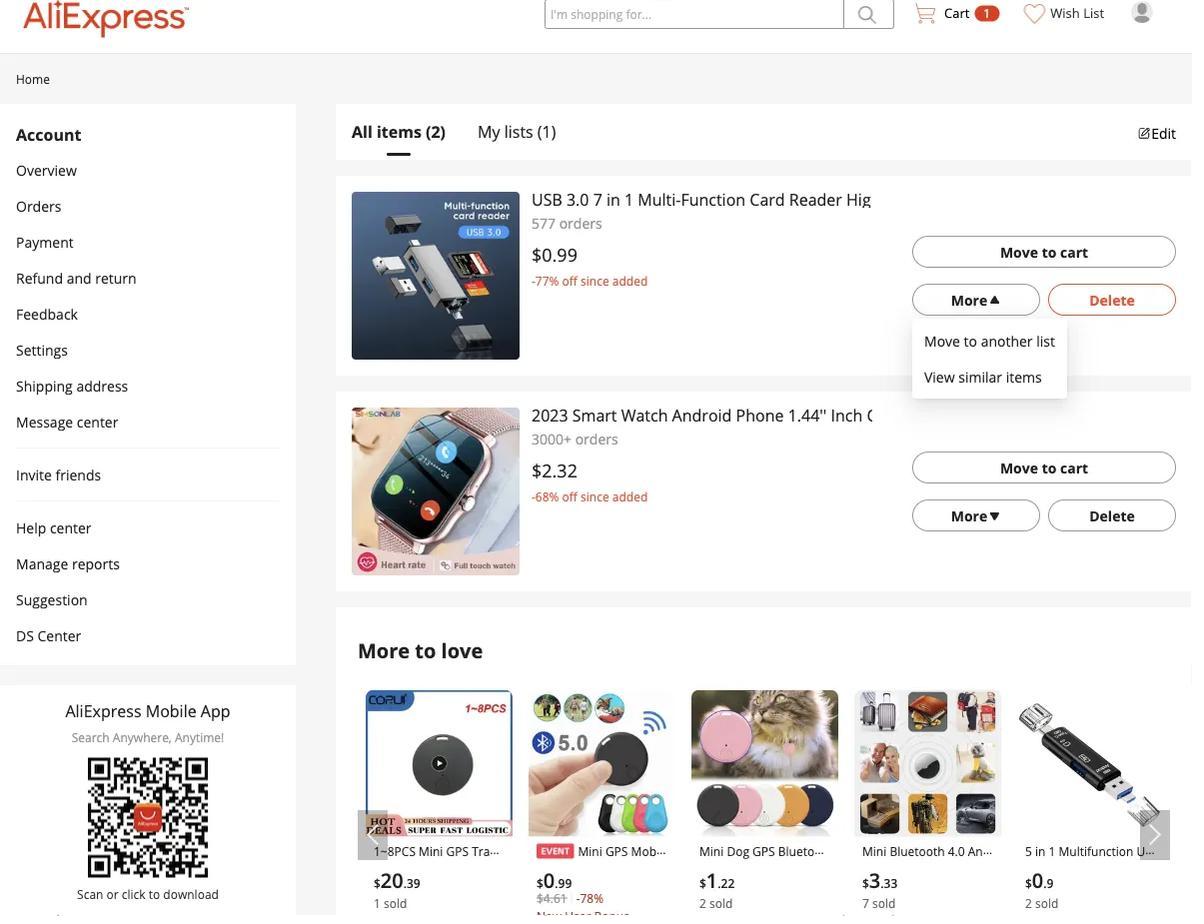 Task type: describe. For each thing, give the bounding box(es) containing it.
aliexpress
[[65, 701, 141, 722]]

all items (2)
[[352, 121, 446, 142]]

(1)
[[538, 121, 556, 142]]

message center
[[16, 412, 118, 431]]

99
[[558, 875, 572, 892]]

or
[[106, 886, 119, 902]]

invite
[[16, 465, 52, 484]]

mini dog gps bluetooth 5.0 tracker anti-lost device round anti-lost device pet kids bag wallet tracking smart finder locator image
[[692, 690, 838, 837]]

move to cart for $0.99
[[1000, 242, 1088, 261]]

center for help center
[[50, 518, 92, 537]]

20
[[381, 867, 403, 894]]

otg
[[1098, 899, 1123, 915]]

77
[[536, 272, 549, 289]]

mini for mini bluetooth 4.0 anti -lost device gps track er round anti-lost dev ice fashion pet kids
[[862, 843, 887, 860]]

us
[[1137, 843, 1152, 860]]

delete for $0.99
[[1090, 290, 1135, 309]]

scan
[[77, 886, 103, 902]]

5.0 for 1
[[710, 862, 727, 878]]

1 vertical spatial move
[[924, 331, 960, 350]]

since for $0.99
[[581, 272, 609, 289]]

click
[[122, 886, 146, 902]]

ds center
[[16, 626, 81, 645]]

off for $0.99
[[562, 272, 578, 289]]

my
[[478, 121, 500, 142]]

3
[[869, 867, 881, 894]]

list
[[1037, 331, 1055, 350]]

2 for 1
[[700, 895, 706, 912]]

bag
[[422, 880, 443, 897]]

orders for $2.32
[[575, 429, 618, 448]]

1 vertical spatial items
[[1006, 367, 1042, 386]]

$ for 3
[[862, 875, 869, 892]]

memory
[[1099, 880, 1146, 897]]

$ 0 . 9 2 sold
[[1025, 867, 1059, 912]]

orders
[[16, 196, 61, 215]]

view similar items
[[924, 367, 1042, 386]]

overview
[[16, 160, 77, 179]]

invite friends
[[16, 465, 101, 484]]

ds
[[16, 626, 34, 645]]

move to cart button for $2.32
[[912, 452, 1176, 484]]

577
[[532, 213, 556, 232]]

pet inside mini bluetooth 4.0 anti -lost device gps track er round anti-lost dev ice fashion pet kids
[[928, 899, 946, 915]]

4.0
[[948, 843, 965, 860]]

lists
[[504, 121, 533, 142]]

manage
[[16, 554, 68, 573]]

for
[[406, 899, 422, 915]]

round for 3
[[877, 880, 914, 897]]

delete button for $0.99
[[1048, 284, 1176, 316]]

39
[[407, 875, 420, 892]]

mobile
[[146, 701, 197, 722]]

shipping
[[16, 376, 73, 395]]

/micr
[[1124, 862, 1153, 878]]

3000+ orders $2.32 -68 % off since added
[[532, 429, 648, 505]]

wallet
[[446, 880, 481, 897]]

$ 20 . 39 1 sold
[[374, 867, 420, 912]]

app
[[201, 701, 230, 722]]

message
[[16, 412, 73, 431]]

mini for mini gps mobil e bluetooth 5.0 tracker anti-lost device round anti-lost device pet
[[578, 843, 602, 860]]

love
[[441, 637, 483, 664]]

wish list link
[[1015, 0, 1115, 39]]

33
[[884, 875, 898, 892]]

bluetooth inside mini bluetooth 4.0 anti -lost device gps track er round anti-lost dev ice fashion pet kids
[[890, 843, 945, 860]]

mobil
[[631, 843, 663, 860]]

round for 1
[[740, 880, 776, 897]]

friends
[[55, 465, 101, 484]]

1~8pcs
[[374, 843, 416, 860]]

more to love
[[358, 637, 483, 664]]

multifunction
[[1059, 843, 1134, 860]]

move to another list
[[924, 331, 1055, 350]]

reader
[[1055, 899, 1095, 915]]

5.0 for 20
[[389, 862, 405, 878]]

return
[[95, 268, 137, 287]]

added for $2.32
[[612, 488, 648, 505]]

3000+
[[532, 429, 572, 448]]

- inside mini bluetooth 4.0 anti -lost device gps track er round anti-lost dev ice fashion pet kids
[[862, 862, 866, 878]]

edit
[[1151, 123, 1176, 142]]

. for 0
[[1044, 875, 1047, 892]]

pet inside mini dog gps bluetoot h 5.0 tracker anti-lost device round anti-lost device pet kids bag
[[740, 899, 758, 915]]

$ 0 . 99 $4.61 - 78 %
[[537, 867, 604, 907]]

e
[[537, 862, 543, 878]]

card
[[1025, 899, 1052, 915]]

dev
[[970, 880, 991, 897]]

5
[[1025, 843, 1032, 860]]

ice
[[862, 899, 878, 915]]

since for $2.32
[[581, 488, 609, 505]]

kids inside 1~8pcs mini gps track er 5.0 anti-lost device pet kids bag wallet tra cking for ios/ andr
[[395, 880, 419, 897]]

tra
[[484, 880, 502, 897]]

refund
[[16, 268, 63, 287]]

in
[[1035, 843, 1046, 860]]

22
[[721, 875, 735, 892]]

scan or click to download
[[77, 886, 219, 902]]

% inside $ 0 . 99 $4.61 - 78 %
[[594, 890, 604, 907]]

$ 1 . 22 2 sold
[[700, 867, 735, 912]]

dog
[[727, 843, 750, 860]]

center
[[38, 626, 81, 645]]

track inside mini bluetooth 4.0 anti -lost device gps track er round anti-lost dev ice fashion pet kids
[[959, 862, 989, 878]]

address
[[76, 376, 128, 395]]

device right $4.61
[[589, 899, 626, 915]]

er inside 1~8pcs mini gps track er 5.0 anti-lost device pet kids bag wallet tra cking for ios/ andr
[[374, 862, 385, 878]]

cking
[[374, 899, 403, 915]]

anti- inside 1~8pcs mini gps track er 5.0 anti-lost device pet kids bag wallet tra cking for ios/ andr
[[409, 862, 435, 878]]

h
[[700, 862, 707, 878]]

sold for 3
[[872, 895, 896, 912]]

anywhere,
[[113, 730, 172, 746]]

payment
[[16, 232, 74, 251]]

usb/tf/sd
[[1036, 880, 1096, 897]]

1~8pcs mini gps tracker 5.0 anti-lost device pet kids bag wallet tracking for ios/ android smart finder locator image
[[366, 690, 513, 837]]

78
[[580, 890, 594, 907]]

home link
[[16, 70, 50, 87]]

2 for 0
[[1025, 895, 1032, 912]]

1 inside 5 in 1 multifunction us b 3.0 type c/usb /micr o usb/tf/sd memory card reader otg c
[[1049, 843, 1056, 860]]

account
[[16, 123, 81, 145]]

delete button for $2.32
[[1048, 500, 1176, 532]]

sold for 1
[[710, 895, 733, 912]]

(2)
[[426, 121, 446, 142]]



Task type: vqa. For each thing, say whether or not it's contained in the screenshot.
Delete Button for $0.99
yes



Task type: locate. For each thing, give the bounding box(es) containing it.
added inside 577 orders $0.99 -77 % off since added
[[612, 272, 648, 289]]

577 orders $0.99 -77 % off since added
[[532, 213, 648, 289]]

bluetooth up 78
[[547, 862, 602, 878]]

4 sold from the left
[[1035, 895, 1059, 912]]

. inside $ 1 . 22 2 sold
[[718, 875, 721, 892]]

2 off from the top
[[562, 488, 578, 505]]

3 round from the left
[[877, 880, 914, 897]]

and
[[67, 268, 92, 287]]

since right 68
[[581, 488, 609, 505]]

2 . from the left
[[555, 875, 558, 892]]

- inside $ 0 . 99 $4.61 - 78 %
[[576, 890, 580, 907]]

cart for $2.32
[[1060, 458, 1088, 477]]

orders for $0.99
[[559, 213, 602, 232]]

1 vertical spatial cart
[[1060, 458, 1088, 477]]

1 $ from the left
[[374, 875, 381, 892]]

help center
[[16, 518, 92, 537]]

. inside $ 0 . 99 $4.61 - 78 %
[[555, 875, 558, 892]]

anytime!
[[175, 730, 224, 746]]

2 delete button from the top
[[1048, 500, 1176, 532]]

pet right $ 1 . 22 2 sold
[[740, 899, 758, 915]]

1 vertical spatial delete button
[[1048, 500, 1176, 532]]

- right 99
[[576, 890, 580, 907]]

bluetooth
[[890, 843, 945, 860], [547, 862, 602, 878]]

anti- inside mini bluetooth 4.0 anti -lost device gps track er round anti-lost dev ice fashion pet kids
[[917, 880, 943, 897]]

2 delete from the top
[[1090, 506, 1135, 525]]

1 left 22
[[706, 867, 718, 894]]

0 vertical spatial delete
[[1090, 290, 1135, 309]]

5.0 right $ 0 . 99 $4.61 - 78 %
[[605, 862, 622, 878]]

orders inside 577 orders $0.99 -77 % off since added
[[559, 213, 602, 232]]

$ up 7
[[862, 875, 869, 892]]

0 vertical spatial delete button
[[1048, 284, 1176, 316]]

2 vertical spatial %
[[594, 890, 604, 907]]

more button for $0.99
[[912, 284, 1040, 316]]

$ left 99
[[537, 875, 544, 892]]

round up fashion
[[877, 880, 914, 897]]

view
[[924, 367, 955, 386]]

- left the 3
[[862, 862, 866, 878]]

kids
[[395, 880, 419, 897], [761, 899, 784, 915]]

$ inside $ 1 . 22 2 sold
[[700, 875, 706, 892]]

% down $0.99
[[549, 272, 559, 289]]

settings
[[16, 340, 68, 359]]

device down h
[[700, 880, 737, 897]]

$ for 0
[[1025, 875, 1032, 892]]

2 vertical spatial more
[[358, 637, 410, 664]]

move to cart for $2.32
[[1000, 458, 1088, 477]]

$ left 22
[[700, 875, 706, 892]]

move up the 'another'
[[1000, 242, 1038, 261]]

gps right the dog
[[753, 843, 775, 860]]

sold inside $ 20 . 39 1 sold
[[384, 895, 407, 912]]

gps inside mini dog gps bluetoot h 5.0 tracker anti-lost device round anti-lost device pet kids bag
[[753, 843, 775, 860]]

2 vertical spatial move
[[1000, 458, 1038, 477]]

5.0 inside 1~8pcs mini gps track er 5.0 anti-lost device pet kids bag wallet tra cking for ios/ andr
[[389, 862, 405, 878]]

3 mini from the left
[[700, 843, 724, 860]]

pet right fashion
[[928, 899, 946, 915]]

1 5.0 from the left
[[389, 862, 405, 878]]

$ inside $ 0 . 9 2 sold
[[1025, 875, 1032, 892]]

% inside 3000+ orders $2.32 -68 % off since added
[[549, 488, 559, 505]]

anti
[[968, 843, 990, 860]]

bluetooth inside mini gps mobil e bluetooth 5.0 tracker anti-lost device round anti-lost device pet
[[547, 862, 602, 878]]

orders right 3000+
[[575, 429, 618, 448]]

mini up $ 0 . 99 $4.61 - 78 %
[[578, 843, 602, 860]]

1 vertical spatial delete
[[1090, 506, 1135, 525]]

fashion
[[881, 899, 925, 915]]

2 inside $ 0 . 9 2 sold
[[1025, 895, 1032, 912]]

$4.61
[[537, 890, 567, 907]]

track down anti
[[959, 862, 989, 878]]

2 sold from the left
[[710, 895, 733, 912]]

device inside mini bluetooth 4.0 anti -lost device gps track er round anti-lost dev ice fashion pet kids
[[893, 862, 930, 878]]

move down view similar items
[[1000, 458, 1038, 477]]

4 mini from the left
[[862, 843, 887, 860]]

0 horizontal spatial 5.0
[[389, 862, 405, 878]]

1 added from the top
[[612, 272, 648, 289]]

items
[[377, 121, 422, 142], [1006, 367, 1042, 386]]

more for $0.99
[[951, 290, 988, 309]]

delete
[[1090, 290, 1135, 309], [1090, 506, 1135, 525]]

off for $2.32
[[562, 488, 578, 505]]

0 vertical spatial center
[[77, 412, 118, 431]]

2 move to cart from the top
[[1000, 458, 1088, 477]]

. inside the $ 3 . 33 7 sold
[[881, 875, 884, 892]]

0 right e
[[544, 867, 555, 894]]

center down 'address'
[[77, 412, 118, 431]]

round right 22
[[740, 880, 776, 897]]

1 round from the left
[[629, 880, 666, 897]]

since inside 577 orders $0.99 -77 % off since added
[[581, 272, 609, 289]]

1 horizontal spatial track
[[959, 862, 989, 878]]

tracker down the dog
[[730, 862, 772, 878]]

more button
[[912, 284, 1040, 316], [912, 500, 1040, 532]]

cart
[[944, 4, 970, 22]]

added
[[612, 272, 648, 289], [612, 488, 648, 505]]

mini gps mobile bluetooth 5.0 tracker anti-lost device round anti-lost device pet kids bag wallet tracking smart finder locator image
[[529, 690, 676, 837]]

move for $0.99
[[1000, 242, 1038, 261]]

0 vertical spatial cart
[[1060, 242, 1088, 261]]

er up ice
[[862, 880, 874, 897]]

1 vertical spatial er
[[862, 880, 874, 897]]

0 vertical spatial %
[[549, 272, 559, 289]]

1 more button from the top
[[912, 284, 1040, 316]]

3 5.0 from the left
[[710, 862, 727, 878]]

1 vertical spatial move to cart button
[[912, 452, 1176, 484]]

% for $2.32
[[549, 488, 559, 505]]

$ inside $ 20 . 39 1 sold
[[374, 875, 381, 892]]

3 sold from the left
[[872, 895, 896, 912]]

gps up wallet
[[446, 843, 469, 860]]

1 vertical spatial kids
[[761, 899, 784, 915]]

1 since from the top
[[581, 272, 609, 289]]

2 added from the top
[[612, 488, 648, 505]]

kids right $ 1 . 22 2 sold
[[761, 899, 784, 915]]

0 vertical spatial bluetooth
[[890, 843, 945, 860]]

wish
[[1051, 4, 1080, 22]]

since
[[581, 272, 609, 289], [581, 488, 609, 505]]

9
[[1047, 875, 1054, 892]]

1 vertical spatial bluetooth
[[547, 862, 602, 878]]

round inside mini bluetooth 4.0 anti -lost device gps track er round anti-lost dev ice fashion pet kids
[[877, 880, 914, 897]]

sold inside $ 0 . 9 2 sold
[[1035, 895, 1059, 912]]

search
[[72, 730, 110, 746]]

feedback
[[16, 304, 78, 323]]

refund and return
[[16, 268, 137, 287]]

1 horizontal spatial 5.0
[[605, 862, 622, 878]]

c/usb
[[1086, 862, 1121, 878]]

more
[[951, 290, 988, 309], [951, 506, 988, 525], [358, 637, 410, 664]]

tracker inside mini gps mobil e bluetooth 5.0 tracker anti-lost device round anti-lost device pet
[[625, 862, 667, 878]]

sold
[[384, 895, 407, 912], [710, 895, 733, 912], [872, 895, 896, 912], [1035, 895, 1059, 912]]

mini right 1~8pcs
[[419, 843, 443, 860]]

5 in 1 multifunction us b 3.0 type c/usb /micr o usb/tf/sd memory card reader otg c
[[1025, 843, 1154, 916]]

1 off from the top
[[562, 272, 578, 289]]

cart for $0.99
[[1060, 242, 1088, 261]]

0 vertical spatial kids
[[395, 880, 419, 897]]

center up manage reports
[[50, 518, 92, 537]]

% inside 577 orders $0.99 -77 % off since added
[[549, 272, 559, 289]]

since right "77"
[[581, 272, 609, 289]]

since inside 3000+ orders $2.32 -68 % off since added
[[581, 488, 609, 505]]

0 vertical spatial more
[[951, 290, 988, 309]]

bluetooth left 4.0
[[890, 843, 945, 860]]

. inside $ 0 . 9 2 sold
[[1044, 875, 1047, 892]]

off inside 577 orders $0.99 -77 % off since added
[[562, 272, 578, 289]]

5.0 right h
[[710, 862, 727, 878]]

%
[[549, 272, 559, 289], [549, 488, 559, 505], [594, 890, 604, 907]]

1 0 from the left
[[544, 867, 555, 894]]

2 move to cart button from the top
[[912, 452, 1176, 484]]

bluetoot
[[778, 843, 826, 860]]

0 horizontal spatial track
[[472, 843, 502, 860]]

sold inside the $ 3 . 33 7 sold
[[872, 895, 896, 912]]

orders inside 3000+ orders $2.32 -68 % off since added
[[575, 429, 618, 448]]

- down $0.99
[[532, 272, 536, 289]]

1 vertical spatial move to cart
[[1000, 458, 1088, 477]]

gps inside 1~8pcs mini gps track er 5.0 anti-lost device pet kids bag wallet tra cking for ios/ andr
[[446, 843, 469, 860]]

2 $ from the left
[[537, 875, 544, 892]]

sold inside $ 1 . 22 2 sold
[[710, 895, 733, 912]]

1 2 from the left
[[700, 895, 706, 912]]

cart
[[1060, 242, 1088, 261], [1060, 458, 1088, 477]]

- inside 3000+ orders $2.32 -68 % off since added
[[532, 488, 536, 505]]

pet up cking
[[374, 880, 392, 897]]

2 inside $ 1 . 22 2 sold
[[700, 895, 706, 912]]

. for 20
[[403, 875, 407, 892]]

$ up cking
[[374, 875, 381, 892]]

1 . from the left
[[403, 875, 407, 892]]

0 inside $ 0 . 9 2 sold
[[1032, 867, 1044, 894]]

0 horizontal spatial round
[[629, 880, 666, 897]]

gps inside mini gps mobil e bluetooth 5.0 tracker anti-lost device round anti-lost device pet
[[606, 843, 628, 860]]

lost inside 1~8pcs mini gps track er 5.0 anti-lost device pet kids bag wallet tra cking for ios/ andr
[[435, 862, 458, 878]]

my lists (1)
[[478, 121, 556, 142]]

1 move to cart from the top
[[1000, 242, 1088, 261]]

3.0
[[1036, 862, 1053, 878]]

I'm shopping for... text field
[[545, 0, 844, 29]]

tracker down mobil
[[625, 862, 667, 878]]

1 inside $ 20 . 39 1 sold
[[374, 895, 381, 912]]

0 vertical spatial er
[[374, 862, 385, 878]]

round
[[629, 880, 666, 897], [740, 880, 776, 897], [877, 880, 914, 897]]

1 vertical spatial orders
[[575, 429, 618, 448]]

-
[[532, 272, 536, 289], [532, 488, 536, 505], [862, 862, 866, 878], [576, 890, 580, 907]]

0 horizontal spatial er
[[374, 862, 385, 878]]

5.0 down 1~8pcs
[[389, 862, 405, 878]]

2 since from the top
[[581, 488, 609, 505]]

device up tra
[[461, 862, 498, 878]]

$ inside the $ 3 . 33 7 sold
[[862, 875, 869, 892]]

0 horizontal spatial tracker
[[625, 862, 667, 878]]

0 vertical spatial move to cart button
[[912, 236, 1176, 268]]

0 vertical spatial orders
[[559, 213, 602, 232]]

2 5.0 from the left
[[605, 862, 622, 878]]

2 down b on the right bottom
[[1025, 895, 1032, 912]]

added right 68
[[612, 488, 648, 505]]

sold down 9
[[1035, 895, 1059, 912]]

reports
[[72, 554, 120, 573]]

2 horizontal spatial 5.0
[[710, 862, 727, 878]]

mini
[[419, 843, 443, 860], [578, 843, 602, 860], [700, 843, 724, 860], [862, 843, 887, 860]]

sold for 0
[[1035, 895, 1059, 912]]

items left (2)
[[377, 121, 422, 142]]

move for $2.32
[[1000, 458, 1038, 477]]

0 horizontal spatial items
[[377, 121, 422, 142]]

kids inside mini dog gps bluetoot h 5.0 tracker anti-lost device round anti-lost device pet kids bag
[[761, 899, 784, 915]]

1 horizontal spatial pet
[[740, 899, 758, 915]]

pet inside 1~8pcs mini gps track er 5.0 anti-lost device pet kids bag wallet tra cking for ios/ andr
[[374, 880, 392, 897]]

track up tra
[[472, 843, 502, 860]]

1 vertical spatial added
[[612, 488, 648, 505]]

ios/
[[425, 899, 449, 915]]

device right 99
[[589, 880, 626, 897]]

list
[[1084, 4, 1104, 22]]

aliexpress mobile app search anywhere, anytime!
[[65, 701, 230, 746]]

gps left mobil
[[606, 843, 628, 860]]

0 horizontal spatial 0
[[544, 867, 555, 894]]

2 cart from the top
[[1060, 458, 1088, 477]]

shipping address
[[16, 376, 128, 395]]

manage reports
[[16, 554, 120, 573]]

1 horizontal spatial tracker
[[730, 862, 772, 878]]

off right "77"
[[562, 272, 578, 289]]

mini up the 3
[[862, 843, 887, 860]]

round inside mini dog gps bluetoot h 5.0 tracker anti-lost device round anti-lost device pet kids bag
[[740, 880, 776, 897]]

0 horizontal spatial bluetooth
[[547, 862, 602, 878]]

o
[[1025, 880, 1033, 897]]

4 . from the left
[[881, 875, 884, 892]]

mini inside mini dog gps bluetoot h 5.0 tracker anti-lost device round anti-lost device pet kids bag
[[700, 843, 724, 860]]

1 horizontal spatial 2
[[1025, 895, 1032, 912]]

68
[[536, 488, 549, 505]]

move to cart button for $0.99
[[912, 236, 1176, 268]]

0 vertical spatial move to cart
[[1000, 242, 1088, 261]]

mini inside mini bluetooth 4.0 anti -lost device gps track er round anti-lost dev ice fashion pet kids
[[862, 843, 887, 860]]

3 . from the left
[[718, 875, 721, 892]]

% for $0.99
[[549, 272, 559, 289]]

2 horizontal spatial pet
[[928, 899, 946, 915]]

1 vertical spatial since
[[581, 488, 609, 505]]

round inside mini gps mobil e bluetooth 5.0 tracker anti-lost device round anti-lost device pet
[[629, 880, 666, 897]]

$
[[374, 875, 381, 892], [537, 875, 544, 892], [700, 875, 706, 892], [862, 875, 869, 892], [1025, 875, 1032, 892]]

center
[[77, 412, 118, 431], [50, 518, 92, 537]]

kids up for
[[395, 880, 419, 897]]

$ inside $ 0 . 99 $4.61 - 78 %
[[537, 875, 544, 892]]

% right 99
[[594, 890, 604, 907]]

device down 22
[[700, 899, 737, 915]]

1 inside $ 1 . 22 2 sold
[[706, 867, 718, 894]]

$2.32
[[532, 458, 578, 483]]

1 vertical spatial off
[[562, 488, 578, 505]]

scan or click to download link
[[65, 758, 230, 902]]

mini up h
[[700, 843, 724, 860]]

2 tracker from the left
[[730, 862, 772, 878]]

- down the $2.32
[[532, 488, 536, 505]]

2 round from the left
[[740, 880, 776, 897]]

0 vertical spatial move
[[1000, 242, 1038, 261]]

wish list
[[1051, 4, 1104, 22]]

more button for $2.32
[[912, 500, 1040, 532]]

None submit
[[844, 0, 894, 29]]

1 horizontal spatial kids
[[761, 899, 784, 915]]

0 vertical spatial track
[[472, 843, 502, 860]]

1 vertical spatial track
[[959, 862, 989, 878]]

1 horizontal spatial round
[[740, 880, 776, 897]]

2 more button from the top
[[912, 500, 1040, 532]]

1 horizontal spatial er
[[862, 880, 874, 897]]

sold for 20
[[384, 895, 407, 912]]

0 left 9
[[1032, 867, 1044, 894]]

1 horizontal spatial items
[[1006, 367, 1042, 386]]

home
[[16, 70, 50, 87]]

1 delete from the top
[[1090, 290, 1135, 309]]

mini bluetooth 4.0 anti-lost device gps tracker round anti-lost device fashion pet kids bag wallet tracking smart finder locator image
[[854, 690, 1001, 837]]

mini inside mini gps mobil e bluetooth 5.0 tracker anti-lost device round anti-lost device pet
[[578, 843, 602, 860]]

mini inside 1~8pcs mini gps track er 5.0 anti-lost device pet kids bag wallet tra cking for ios/ andr
[[419, 843, 443, 860]]

off inside 3000+ orders $2.32 -68 % off since added
[[562, 488, 578, 505]]

1 vertical spatial more button
[[912, 500, 1040, 532]]

1 vertical spatial center
[[50, 518, 92, 537]]

1 right 'in'
[[1049, 843, 1056, 860]]

device inside 1~8pcs mini gps track er 5.0 anti-lost device pet kids bag wallet tra cking for ios/ andr
[[461, 862, 498, 878]]

. inside $ 20 . 39 1 sold
[[403, 875, 407, 892]]

1 delete button from the top
[[1048, 284, 1176, 316]]

2 2 from the left
[[1025, 895, 1032, 912]]

. for 1
[[718, 875, 721, 892]]

0 inside $ 0 . 99 $4.61 - 78 %
[[544, 867, 555, 894]]

device right the 3
[[893, 862, 930, 878]]

0 vertical spatial off
[[562, 272, 578, 289]]

items down the 'another'
[[1006, 367, 1042, 386]]

1 tracker from the left
[[625, 862, 667, 878]]

1~8pcs mini gps track er 5.0 anti-lost device pet kids bag wallet tra cking for ios/ andr
[[374, 843, 502, 916]]

off right 68
[[562, 488, 578, 505]]

delete for $2.32
[[1090, 506, 1135, 525]]

sold right 7
[[872, 895, 896, 912]]

er inside mini bluetooth 4.0 anti -lost device gps track er round anti-lost dev ice fashion pet kids
[[862, 880, 874, 897]]

5 . from the left
[[1044, 875, 1047, 892]]

$ for 20
[[374, 875, 381, 892]]

0 horizontal spatial kids
[[395, 880, 419, 897]]

more for $2.32
[[951, 506, 988, 525]]

$0.99
[[532, 242, 578, 267]]

1 move to cart button from the top
[[912, 236, 1176, 268]]

to inside "scan or click to download" link
[[149, 886, 160, 902]]

added inside 3000+ orders $2.32 -68 % off since added
[[612, 488, 648, 505]]

1 mini from the left
[[419, 843, 443, 860]]

1 horizontal spatial bluetooth
[[890, 843, 945, 860]]

5 in 1 multifunction usb 3.0 type c/usb /micro usb/tf/sd memory card reader otg card reader adapter mobile phone accessories image
[[1017, 690, 1164, 837]]

1 vertical spatial more
[[951, 506, 988, 525]]

1 sold from the left
[[384, 895, 407, 912]]

orders
[[559, 213, 602, 232], [575, 429, 618, 448]]

added right "77"
[[612, 272, 648, 289]]

center for message center
[[77, 412, 118, 431]]

tracker inside mini dog gps bluetoot h 5.0 tracker anti-lost device round anti-lost device pet kids bag
[[730, 862, 772, 878]]

2 down h
[[700, 895, 706, 912]]

2 horizontal spatial round
[[877, 880, 914, 897]]

2 mini from the left
[[578, 843, 602, 860]]

gps down 4.0
[[933, 862, 955, 878]]

track inside 1~8pcs mini gps track er 5.0 anti-lost device pet kids bag wallet tra cking for ios/ andr
[[472, 843, 502, 860]]

5.0
[[389, 862, 405, 878], [605, 862, 622, 878], [710, 862, 727, 878]]

0 for $ 0 . 9 2 sold
[[1032, 867, 1044, 894]]

$ left 3.0
[[1025, 875, 1032, 892]]

0 vertical spatial items
[[377, 121, 422, 142]]

1 cart from the top
[[1060, 242, 1088, 261]]

5 $ from the left
[[1025, 875, 1032, 892]]

mini bluetooth 4.0 anti -lost device gps track er round anti-lost dev ice fashion pet kids
[[862, 843, 991, 916]]

sold down 22
[[710, 895, 733, 912]]

round down mobil
[[629, 880, 666, 897]]

tracker for mobil
[[625, 862, 667, 878]]

0 horizontal spatial pet
[[374, 880, 392, 897]]

3 $ from the left
[[700, 875, 706, 892]]

% down the $2.32
[[549, 488, 559, 505]]

all
[[352, 121, 373, 142]]

added for $0.99
[[612, 272, 648, 289]]

2 0 from the left
[[1032, 867, 1044, 894]]

5.0 inside mini dog gps bluetoot h 5.0 tracker anti-lost device round anti-lost device pet kids bag
[[710, 862, 727, 878]]

0 vertical spatial more button
[[912, 284, 1040, 316]]

5.0 inside mini gps mobil e bluetooth 5.0 tracker anti-lost device round anti-lost device pet
[[605, 862, 622, 878]]

1 down 20
[[374, 895, 381, 912]]

0 horizontal spatial 2
[[700, 895, 706, 912]]

$ for 1
[[700, 875, 706, 892]]

mini dog gps bluetoot h 5.0 tracker anti-lost device round anti-lost device pet kids bag
[[700, 843, 829, 916]]

sold down 20
[[384, 895, 407, 912]]

4 $ from the left
[[862, 875, 869, 892]]

tracker for gps
[[730, 862, 772, 878]]

orders right 577
[[559, 213, 602, 232]]

type
[[1056, 862, 1083, 878]]

- inside 577 orders $0.99 -77 % off since added
[[532, 272, 536, 289]]

gps inside mini bluetooth 4.0 anti -lost device gps track er round anti-lost dev ice fashion pet kids
[[933, 862, 955, 878]]

move to cart button
[[912, 236, 1176, 268], [912, 452, 1176, 484]]

0 vertical spatial added
[[612, 272, 648, 289]]

er down 1~8pcs
[[374, 862, 385, 878]]

1 vertical spatial %
[[549, 488, 559, 505]]

1 right cart
[[984, 5, 991, 21]]

move up view
[[924, 331, 960, 350]]

mini for mini dog gps bluetoot h 5.0 tracker anti-lost device round anti-lost device pet kids bag
[[700, 843, 724, 860]]

0 for $ 0 . 99 $4.61 - 78 %
[[544, 867, 555, 894]]

similar
[[959, 367, 1002, 386]]

. for 3
[[881, 875, 884, 892]]

7
[[862, 895, 869, 912]]

0 vertical spatial since
[[581, 272, 609, 289]]

1 horizontal spatial 0
[[1032, 867, 1044, 894]]

download
[[163, 886, 219, 902]]



